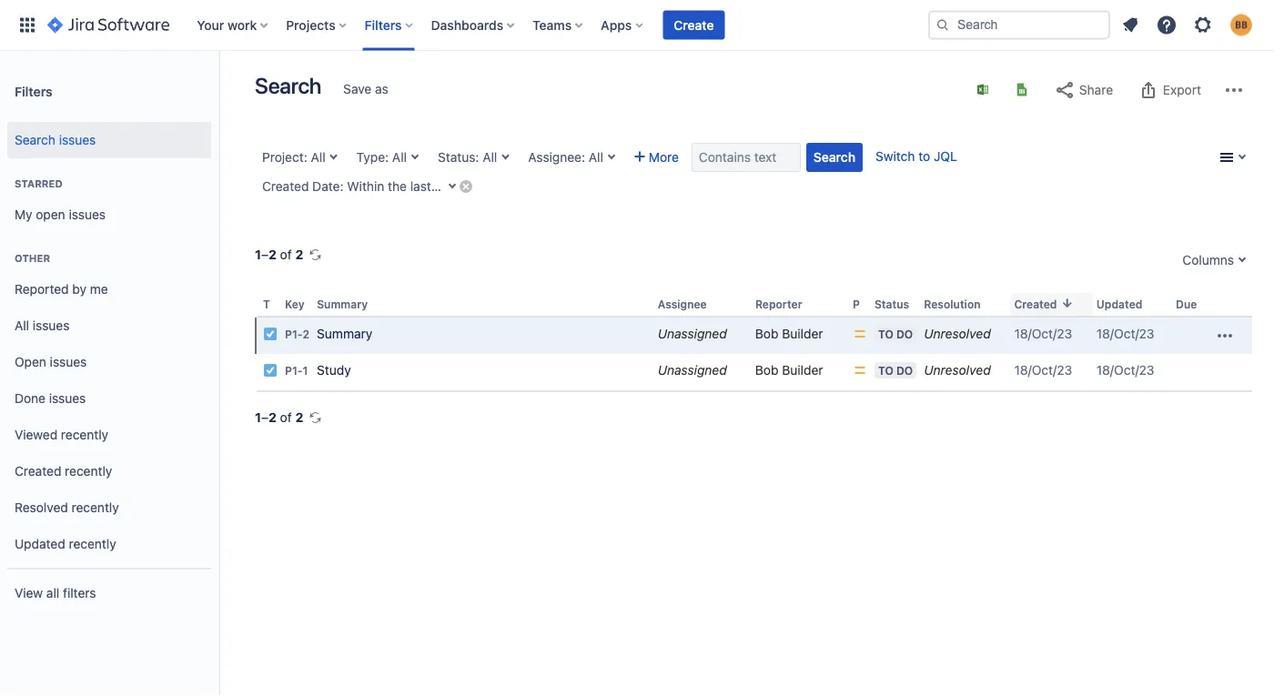 Task type: locate. For each thing, give the bounding box(es) containing it.
all inside other group
[[15, 318, 29, 333]]

filters
[[365, 17, 402, 32], [15, 84, 53, 99]]

of
[[280, 247, 292, 262], [280, 410, 292, 425]]

1 vertical spatial unresolved
[[924, 363, 991, 378]]

more
[[649, 150, 679, 165]]

2 to do from the top
[[879, 364, 913, 377]]

2 to from the top
[[879, 364, 894, 377]]

unresolved
[[924, 327, 991, 342], [924, 363, 991, 378]]

search issues link
[[7, 122, 211, 158]]

Search field
[[929, 10, 1111, 40]]

1 summary from the top
[[317, 298, 368, 310]]

medium image
[[853, 327, 868, 342], [853, 363, 868, 378]]

0 horizontal spatial created
[[15, 464, 61, 479]]

weeks,
[[446, 179, 487, 194]]

p1- inside p1-1 study
[[285, 365, 303, 378]]

1 task image from the top
[[263, 327, 278, 342]]

2 horizontal spatial search
[[814, 150, 856, 165]]

2 p1- from the top
[[285, 365, 303, 378]]

1 vertical spatial bob
[[756, 363, 779, 378]]

search for search issues
[[15, 133, 55, 148]]

bob builder link for study
[[756, 363, 824, 378]]

0 vertical spatial builder
[[782, 327, 824, 342]]

p1- for study
[[285, 365, 303, 378]]

bob for summary
[[756, 327, 779, 342]]

projects button
[[281, 10, 354, 40]]

1 – 2 of 2 up t
[[255, 247, 304, 262]]

switch
[[876, 149, 915, 164]]

study
[[317, 363, 351, 378]]

resolution
[[924, 298, 981, 310]]

all up open
[[15, 318, 29, 333]]

filters up search issues
[[15, 84, 53, 99]]

do for summary
[[897, 328, 913, 341]]

search inside button
[[814, 150, 856, 165]]

recently down the created recently link
[[72, 500, 119, 515]]

to for summary
[[879, 328, 894, 341]]

0 vertical spatial to do
[[879, 328, 913, 341]]

1 bob builder link from the top
[[756, 327, 824, 342]]

updated right small icon
[[1097, 298, 1143, 310]]

1 vertical spatial 1 – 2 of 2
[[255, 410, 304, 425]]

issues inside group
[[59, 133, 96, 148]]

updated recently
[[15, 537, 116, 552]]

0 horizontal spatial search
[[15, 133, 55, 148]]

teams button
[[527, 10, 590, 40]]

bob for study
[[756, 363, 779, 378]]

0 vertical spatial summary
[[317, 298, 368, 310]]

0 vertical spatial medium image
[[853, 327, 868, 342]]

1 vertical spatial unassigned
[[658, 363, 727, 378]]

0 vertical spatial unresolved
[[924, 327, 991, 342]]

0 vertical spatial p1-
[[285, 328, 303, 341]]

created left small icon
[[1015, 298, 1057, 310]]

all for assignee: all
[[589, 150, 604, 165]]

1 unassigned from the top
[[658, 327, 727, 342]]

unresolved for study
[[924, 363, 991, 378]]

0 vertical spatial unassigned
[[658, 327, 727, 342]]

1 vertical spatial builder
[[782, 363, 824, 378]]

search up starred
[[15, 133, 55, 148]]

all right the type:
[[392, 150, 407, 165]]

to do for study
[[879, 364, 913, 377]]

medium image for study
[[853, 363, 868, 378]]

1 vertical spatial updated
[[15, 537, 65, 552]]

2 task image from the top
[[263, 363, 278, 378]]

2 bob builder link from the top
[[756, 363, 824, 378]]

p
[[853, 298, 860, 310]]

all
[[46, 586, 59, 601]]

1 bob builder from the top
[[756, 327, 824, 342]]

to for study
[[879, 364, 894, 377]]

assignee
[[658, 298, 707, 310]]

builder
[[782, 327, 824, 342], [782, 363, 824, 378]]

2 vertical spatial 1
[[255, 410, 261, 425]]

1 vertical spatial medium image
[[853, 363, 868, 378]]

reported by me
[[15, 282, 108, 297]]

unassigned
[[658, 327, 727, 342], [658, 363, 727, 378]]

2 unresolved from the top
[[924, 363, 991, 378]]

search left switch
[[814, 150, 856, 165]]

1 vertical spatial do
[[897, 364, 913, 377]]

issues for open issues
[[50, 355, 87, 370]]

open
[[36, 207, 65, 222]]

all right assignee:
[[589, 150, 604, 165]]

search
[[255, 73, 322, 98], [15, 133, 55, 148], [814, 150, 856, 165]]

2 1 – 2 of 2 from the top
[[255, 410, 304, 425]]

1 p1- from the top
[[285, 328, 303, 341]]

recently inside "link"
[[69, 537, 116, 552]]

share
[[1080, 82, 1114, 97]]

do
[[897, 328, 913, 341], [897, 364, 913, 377]]

the
[[388, 179, 407, 194]]

1 vertical spatial search
[[15, 133, 55, 148]]

view
[[15, 586, 43, 601]]

columns
[[1183, 253, 1235, 268]]

0 horizontal spatial updated
[[15, 537, 65, 552]]

1 horizontal spatial filters
[[365, 17, 402, 32]]

p1- inside p1-2 summary
[[285, 328, 303, 341]]

search inside group
[[15, 133, 55, 148]]

to do
[[879, 328, 913, 341], [879, 364, 913, 377]]

0 vertical spatial task image
[[263, 327, 278, 342]]

0 vertical spatial bob
[[756, 327, 779, 342]]

0 vertical spatial of
[[280, 247, 292, 262]]

1 to do from the top
[[879, 328, 913, 341]]

2 builder from the top
[[782, 363, 824, 378]]

2 vertical spatial created
[[15, 464, 61, 479]]

bob builder for summary
[[756, 327, 824, 342]]

1 vertical spatial bob builder link
[[756, 363, 824, 378]]

1 horizontal spatial updated
[[1097, 298, 1143, 310]]

share link
[[1045, 76, 1123, 105]]

2
[[490, 179, 498, 194], [269, 247, 277, 262], [295, 247, 304, 262], [303, 328, 310, 341], [269, 410, 277, 425], [295, 410, 304, 425]]

created down viewed
[[15, 464, 61, 479]]

recently down resolved recently 'link'
[[69, 537, 116, 552]]

1 vertical spatial task image
[[263, 363, 278, 378]]

p1- down the key
[[285, 328, 303, 341]]

updated inside "link"
[[15, 537, 65, 552]]

do for study
[[897, 364, 913, 377]]

bob
[[756, 327, 779, 342], [756, 363, 779, 378]]

p1-1 link
[[285, 365, 308, 378]]

bob builder
[[756, 327, 824, 342], [756, 363, 824, 378]]

Search issues using keywords text field
[[692, 143, 801, 172]]

key
[[285, 298, 305, 310]]

your profile and settings image
[[1231, 14, 1253, 36]]

summary
[[317, 298, 368, 310], [317, 327, 373, 342]]

issues for search issues
[[59, 133, 96, 148]]

1 vertical spatial –
[[261, 410, 269, 425]]

recently down viewed recently link
[[65, 464, 112, 479]]

created inside other group
[[15, 464, 61, 479]]

1 unresolved from the top
[[924, 327, 991, 342]]

1 medium image from the top
[[853, 327, 868, 342]]

created
[[262, 179, 309, 194], [1015, 298, 1057, 310], [15, 464, 61, 479]]

1 – 2 of 2
[[255, 247, 304, 262], [255, 410, 304, 425]]

1 vertical spatial to do
[[879, 364, 913, 377]]

last
[[410, 179, 431, 194]]

1 vertical spatial 1
[[303, 365, 308, 378]]

1 builder from the top
[[782, 327, 824, 342]]

assignee:
[[528, 150, 585, 165]]

0 vertical spatial –
[[261, 247, 269, 262]]

apps
[[601, 17, 632, 32]]

2 bob builder from the top
[[756, 363, 824, 378]]

1 vertical spatial summary
[[317, 327, 373, 342]]

builder for summary
[[782, 327, 824, 342]]

0 vertical spatial 1
[[255, 247, 261, 262]]

search down projects
[[255, 73, 322, 98]]

study link
[[317, 363, 351, 378]]

view all filters link
[[7, 575, 211, 612]]

issues for done issues
[[49, 391, 86, 406]]

1 inside p1-1 study
[[303, 365, 308, 378]]

small image
[[1060, 296, 1075, 310]]

1 bob from the top
[[756, 327, 779, 342]]

updated down resolved
[[15, 537, 65, 552]]

1 vertical spatial to
[[879, 364, 894, 377]]

notifications image
[[1120, 14, 1142, 36]]

created for created
[[1015, 298, 1057, 310]]

2 bob from the top
[[756, 363, 779, 378]]

task image left p1-2 link
[[263, 327, 278, 342]]

all
[[311, 150, 326, 165], [392, 150, 407, 165], [483, 150, 497, 165], [589, 150, 604, 165], [15, 318, 29, 333]]

all issues
[[15, 318, 70, 333]]

recently inside 'link'
[[72, 500, 119, 515]]

other
[[15, 253, 50, 264]]

2 medium image from the top
[[853, 363, 868, 378]]

0 vertical spatial to
[[879, 328, 894, 341]]

banner containing your work
[[0, 0, 1275, 51]]

to
[[879, 328, 894, 341], [879, 364, 894, 377]]

0 vertical spatial 1 – 2 of 2
[[255, 247, 304, 262]]

recently for resolved recently
[[72, 500, 119, 515]]

of up the key
[[280, 247, 292, 262]]

bob builder link
[[756, 327, 824, 342], [756, 363, 824, 378]]

0 vertical spatial created
[[262, 179, 309, 194]]

dashboards button
[[426, 10, 522, 40]]

bob builder for study
[[756, 363, 824, 378]]

create button
[[663, 10, 725, 40]]

2 do from the top
[[897, 364, 913, 377]]

1 horizontal spatial search
[[255, 73, 322, 98]]

bob builder link for summary
[[756, 327, 824, 342]]

18/oct/23
[[1015, 327, 1073, 342], [1097, 327, 1155, 342], [1015, 363, 1073, 378], [1097, 363, 1155, 378]]

viewed recently link
[[7, 417, 211, 453]]

1 1 – 2 of 2 from the top
[[255, 247, 304, 262]]

remove criteria image
[[459, 179, 473, 193]]

summary up study
[[317, 327, 373, 342]]

primary element
[[11, 0, 929, 51]]

1
[[255, 247, 261, 262], [303, 365, 308, 378], [255, 410, 261, 425]]

done issues link
[[7, 381, 211, 417]]

1 vertical spatial of
[[280, 410, 292, 425]]

recently up created recently
[[61, 428, 108, 443]]

updated
[[1097, 298, 1143, 310], [15, 537, 65, 552]]

2 horizontal spatial created
[[1015, 298, 1057, 310]]

1 vertical spatial p1-
[[285, 365, 303, 378]]

jira software image
[[47, 14, 170, 36], [47, 14, 170, 36]]

0 horizontal spatial filters
[[15, 84, 53, 99]]

resolved
[[15, 500, 68, 515]]

filters up as on the top
[[365, 17, 402, 32]]

0 vertical spatial bob builder
[[756, 327, 824, 342]]

of down the p1-1 link
[[280, 410, 292, 425]]

p1- down p1-2 link
[[285, 365, 303, 378]]

banner
[[0, 0, 1275, 51]]

all up date:
[[311, 150, 326, 165]]

work
[[228, 17, 257, 32]]

0 vertical spatial bob builder link
[[756, 327, 824, 342]]

task image left the p1-1 link
[[263, 363, 278, 378]]

search for search button
[[814, 150, 856, 165]]

export
[[1163, 82, 1202, 97]]

1 to from the top
[[879, 328, 894, 341]]

1 do from the top
[[897, 328, 913, 341]]

1 vertical spatial created
[[1015, 298, 1057, 310]]

1 horizontal spatial created
[[262, 179, 309, 194]]

me
[[90, 282, 108, 297]]

2 vertical spatial search
[[814, 150, 856, 165]]

open issues
[[15, 355, 87, 370]]

1 – 2 of 2 down the p1-1 link
[[255, 410, 304, 425]]

0 vertical spatial do
[[897, 328, 913, 341]]

2 unassigned from the top
[[658, 363, 727, 378]]

summary up the summary link
[[317, 298, 368, 310]]

p1-1 study
[[285, 363, 351, 378]]

task image
[[263, 327, 278, 342], [263, 363, 278, 378]]

all right status: at the top left of the page
[[483, 150, 497, 165]]

created date: within the last 4 weeks, 2 days
[[262, 179, 529, 194]]

1 vertical spatial bob builder
[[756, 363, 824, 378]]

created down project:
[[262, 179, 309, 194]]

create
[[674, 17, 714, 32]]

open in google sheets image
[[1015, 82, 1030, 97]]

my
[[15, 207, 32, 222]]

0 vertical spatial updated
[[1097, 298, 1143, 310]]

0 vertical spatial filters
[[365, 17, 402, 32]]



Task type: describe. For each thing, give the bounding box(es) containing it.
resolved recently link
[[7, 490, 211, 526]]

starred
[[15, 178, 63, 190]]

builder for study
[[782, 363, 824, 378]]

0 vertical spatial search
[[255, 73, 322, 98]]

save as
[[343, 81, 389, 97]]

teams
[[533, 17, 572, 32]]

all for type: all
[[392, 150, 407, 165]]

all for status: all
[[483, 150, 497, 165]]

as
[[375, 81, 389, 97]]

open issues link
[[7, 344, 211, 381]]

project:
[[262, 150, 308, 165]]

resolved recently
[[15, 500, 119, 515]]

status:
[[438, 150, 479, 165]]

unresolved for summary
[[924, 327, 991, 342]]

updated for updated
[[1097, 298, 1143, 310]]

issues for all issues
[[33, 318, 70, 333]]

t
[[263, 298, 270, 310]]

to do for summary
[[879, 328, 913, 341]]

created for created date: within the last 4 weeks, 2 days
[[262, 179, 309, 194]]

within
[[347, 179, 385, 194]]

due
[[1176, 298, 1198, 310]]

more button
[[627, 143, 686, 172]]

task image for summary
[[263, 327, 278, 342]]

type:
[[357, 150, 389, 165]]

help image
[[1156, 14, 1178, 36]]

switch to jql
[[876, 149, 958, 164]]

filters button
[[359, 10, 420, 40]]

save as button
[[334, 75, 398, 104]]

2 inside p1-2 summary
[[303, 328, 310, 341]]

dashboards
[[431, 17, 504, 32]]

settings image
[[1193, 14, 1215, 36]]

2 – from the top
[[261, 410, 269, 425]]

issues inside 'starred' group
[[69, 207, 106, 222]]

project: all
[[262, 150, 326, 165]]

done issues
[[15, 391, 86, 406]]

view all filters
[[15, 586, 96, 601]]

4
[[435, 179, 443, 194]]

by
[[72, 282, 87, 297]]

apps button
[[596, 10, 650, 40]]

search issues
[[15, 133, 96, 148]]

created for created recently
[[15, 464, 61, 479]]

search issues group
[[7, 117, 211, 164]]

created recently link
[[7, 453, 211, 490]]

task image for study
[[263, 363, 278, 378]]

1 of from the top
[[280, 247, 292, 262]]

medium image for summary
[[853, 327, 868, 342]]

appswitcher icon image
[[16, 14, 38, 36]]

reported
[[15, 282, 69, 297]]

your
[[197, 17, 224, 32]]

2 of from the top
[[280, 410, 292, 425]]

open in microsoft excel image
[[976, 82, 991, 97]]

filters inside popup button
[[365, 17, 402, 32]]

unassigned for summary
[[658, 327, 727, 342]]

type: all
[[357, 150, 407, 165]]

switch to jql link
[[876, 149, 958, 164]]

other group
[[7, 233, 211, 568]]

reporter
[[756, 298, 803, 310]]

1 vertical spatial filters
[[15, 84, 53, 99]]

columns button
[[1174, 246, 1253, 275]]

search button
[[807, 143, 863, 172]]

recently for viewed recently
[[61, 428, 108, 443]]

created recently
[[15, 464, 112, 479]]

date:
[[312, 179, 344, 194]]

updated for updated recently
[[15, 537, 65, 552]]

export button
[[1129, 76, 1211, 105]]

sidebar navigation image
[[198, 73, 239, 109]]

days
[[501, 179, 529, 194]]

my open issues
[[15, 207, 106, 222]]

p1-2 link
[[285, 328, 310, 341]]

recently for updated recently
[[69, 537, 116, 552]]

p1-2 summary
[[285, 327, 373, 342]]

all for project: all
[[311, 150, 326, 165]]

your work button
[[191, 10, 275, 40]]

reported by me link
[[7, 271, 211, 308]]

status
[[875, 298, 910, 310]]

save
[[343, 81, 372, 97]]

to
[[919, 149, 931, 164]]

my open issues link
[[7, 197, 211, 233]]

viewed recently
[[15, 428, 108, 443]]

p1- for summary
[[285, 328, 303, 341]]

summary link
[[317, 327, 373, 342]]

your work
[[197, 17, 257, 32]]

filters
[[63, 586, 96, 601]]

open
[[15, 355, 46, 370]]

jql
[[934, 149, 958, 164]]

unassigned for study
[[658, 363, 727, 378]]

starred group
[[7, 158, 211, 239]]

all issues link
[[7, 308, 211, 344]]

projects
[[286, 17, 336, 32]]

search image
[[936, 18, 951, 32]]

status: all
[[438, 150, 497, 165]]

viewed
[[15, 428, 58, 443]]

1 – from the top
[[261, 247, 269, 262]]

updated recently link
[[7, 526, 211, 563]]

done
[[15, 391, 46, 406]]

2 summary from the top
[[317, 327, 373, 342]]

assignee: all
[[528, 150, 604, 165]]

recently for created recently
[[65, 464, 112, 479]]



Task type: vqa. For each thing, say whether or not it's contained in the screenshot.
ing
no



